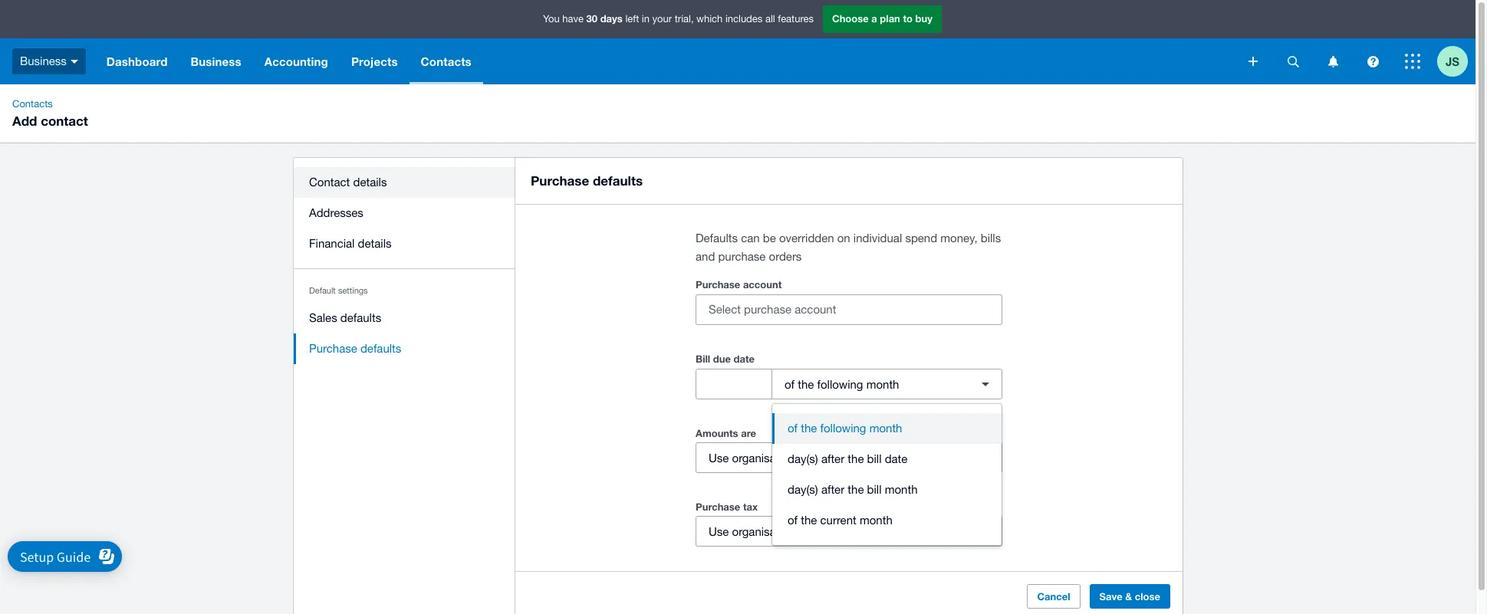 Task type: describe. For each thing, give the bounding box(es) containing it.
1 business button from the left
[[0, 38, 95, 84]]

bill due date group
[[696, 369, 1002, 400]]

of for of the following month button
[[788, 422, 798, 435]]

accounting
[[264, 54, 328, 68]]

defaults can be overridden on individual spend money, bills and purchase orders
[[696, 232, 1001, 263]]

0 vertical spatial settings
[[338, 286, 368, 295]]

be
[[763, 232, 776, 245]]

contact
[[41, 113, 88, 129]]

organisation for tax
[[732, 525, 795, 538]]

contacts for contacts add contact
[[12, 98, 53, 110]]

contacts add contact
[[12, 98, 88, 129]]

purchase defaults button
[[294, 334, 515, 364]]

of the following month button
[[772, 369, 1002, 400]]

projects
[[351, 54, 398, 68]]

contact
[[309, 176, 350, 189]]

use organisation settings button for amounts are
[[696, 443, 1002, 473]]

which
[[697, 13, 723, 25]]

account
[[743, 278, 782, 291]]

after for day(s) after the bill month
[[821, 483, 845, 496]]

you have 30 days left in your trial, which includes all features
[[543, 12, 814, 25]]

close
[[1135, 591, 1161, 603]]

cancel
[[1037, 591, 1070, 603]]

use for amounts
[[709, 451, 729, 464]]

projects button
[[340, 38, 409, 84]]

menu containing contact details
[[294, 158, 515, 374]]

day(s) for day(s) after the bill date
[[788, 453, 818, 466]]

financial details button
[[294, 229, 515, 259]]

accounting button
[[253, 38, 340, 84]]

use organisation settings for are
[[709, 451, 839, 464]]

of the following month for of the following month popup button
[[785, 378, 899, 391]]

Purchase account field
[[696, 295, 1002, 324]]

contacts link
[[6, 97, 59, 112]]

of for of the following month popup button
[[785, 378, 795, 391]]

days
[[600, 12, 623, 25]]

banner containing js
[[0, 0, 1476, 84]]

0 vertical spatial defaults
[[593, 173, 643, 189]]

settings for amounts are
[[798, 451, 839, 464]]

organisation for are
[[732, 451, 795, 464]]

plan
[[880, 12, 900, 25]]

0 horizontal spatial date
[[734, 353, 755, 365]]

financial details
[[309, 237, 392, 250]]

have
[[562, 13, 584, 25]]

amounts
[[696, 427, 738, 440]]

to
[[903, 12, 913, 25]]

your
[[652, 13, 672, 25]]

buy
[[915, 12, 933, 25]]

of the current month
[[788, 514, 893, 527]]

due
[[713, 353, 731, 365]]

details for contact details
[[353, 176, 387, 189]]

purchase account
[[696, 278, 782, 291]]

none number field inside bill due date group
[[696, 370, 772, 399]]

default settings
[[309, 286, 368, 295]]

use for purchase
[[709, 525, 729, 538]]

day(s) for day(s) after the bill month
[[788, 483, 818, 496]]

defaults for purchase defaults button
[[360, 342, 401, 355]]

purchase defaults inside button
[[309, 342, 401, 355]]

money,
[[941, 232, 978, 245]]

month for of the following month button
[[870, 422, 902, 435]]

amounts are
[[696, 427, 756, 440]]

of the current month button
[[772, 505, 1002, 536]]

&
[[1125, 591, 1132, 603]]

the for of the following month button
[[801, 422, 817, 435]]

overridden
[[779, 232, 834, 245]]

choose
[[832, 12, 869, 25]]

bill due date
[[696, 353, 755, 365]]

dashboard
[[106, 54, 168, 68]]

financial
[[309, 237, 355, 250]]

day(s) after the bill month button
[[772, 475, 1002, 505]]

purchase
[[718, 250, 766, 263]]

default
[[309, 286, 336, 295]]

0 horizontal spatial svg image
[[70, 60, 78, 63]]

tax
[[743, 501, 758, 513]]

navigation inside banner
[[95, 38, 1238, 84]]

in
[[642, 13, 650, 25]]

js
[[1446, 54, 1460, 68]]

settings for purchase tax
[[798, 525, 839, 538]]



Task type: locate. For each thing, give the bounding box(es) containing it.
0 vertical spatial use organisation settings
[[709, 451, 839, 464]]

2 organisation from the top
[[732, 525, 795, 538]]

are
[[741, 427, 756, 440]]

use organisation settings down 'are'
[[709, 451, 839, 464]]

of inside popup button
[[785, 378, 795, 391]]

1 horizontal spatial business button
[[179, 38, 253, 84]]

contact details
[[309, 176, 387, 189]]

month down day(s) after the bill month button
[[860, 514, 893, 527]]

1 day(s) from the top
[[788, 453, 818, 466]]

0 horizontal spatial business
[[20, 54, 67, 67]]

organisation down 'are'
[[732, 451, 795, 464]]

0 vertical spatial organisation
[[732, 451, 795, 464]]

2 after from the top
[[821, 483, 845, 496]]

day(s) up day(s) after the bill month
[[788, 453, 818, 466]]

of
[[785, 378, 795, 391], [788, 422, 798, 435], [788, 514, 798, 527]]

following up of the following month button
[[817, 378, 863, 391]]

dashboard link
[[95, 38, 179, 84]]

js button
[[1437, 38, 1476, 84]]

the for of the current month button at the bottom of page
[[801, 514, 817, 527]]

1 horizontal spatial business
[[191, 54, 241, 68]]

use organisation settings for tax
[[709, 525, 839, 538]]

use down purchase tax
[[709, 525, 729, 538]]

svg image
[[1249, 57, 1258, 66], [70, 60, 78, 63]]

following for of the following month button
[[820, 422, 866, 435]]

of the following month inside popup button
[[785, 378, 899, 391]]

following inside button
[[820, 422, 866, 435]]

includes
[[726, 13, 763, 25]]

purchase tax
[[696, 501, 758, 513]]

defaults for sales defaults "button"
[[340, 311, 381, 324]]

1 use organisation settings from the top
[[709, 451, 839, 464]]

details
[[353, 176, 387, 189], [358, 237, 392, 250]]

contacts inside contacts dropdown button
[[421, 54, 472, 68]]

2 business button from the left
[[179, 38, 253, 84]]

settings down day(s) after the bill month
[[798, 525, 839, 538]]

list box containing of the following month
[[772, 404, 1002, 545]]

month up day(s) after the bill date button
[[870, 422, 902, 435]]

use organisation settings
[[709, 451, 839, 464], [709, 525, 839, 538]]

contacts button
[[409, 38, 483, 84]]

purchase defaults
[[531, 173, 643, 189], [309, 342, 401, 355]]

month inside popup button
[[866, 378, 899, 391]]

svg image
[[1405, 54, 1421, 69], [1287, 56, 1299, 67], [1328, 56, 1338, 67], [1367, 56, 1379, 67]]

2 day(s) from the top
[[788, 483, 818, 496]]

list box
[[772, 404, 1002, 545]]

2 vertical spatial defaults
[[360, 342, 401, 355]]

2 vertical spatial settings
[[798, 525, 839, 538]]

details for financial details
[[358, 237, 392, 250]]

use organisation settings button down day(s) after the bill month
[[696, 516, 1002, 547]]

cancel button
[[1027, 584, 1080, 609]]

0 vertical spatial bill
[[867, 453, 882, 466]]

organisation down tax
[[732, 525, 795, 538]]

save & close
[[1100, 591, 1161, 603]]

1 organisation from the top
[[732, 451, 795, 464]]

0 vertical spatial purchase defaults
[[531, 173, 643, 189]]

left
[[625, 13, 639, 25]]

0 horizontal spatial purchase defaults
[[309, 342, 401, 355]]

0 horizontal spatial business button
[[0, 38, 95, 84]]

2 use organisation settings button from the top
[[696, 516, 1002, 547]]

bill
[[867, 453, 882, 466], [867, 483, 882, 496]]

purchase inside purchase defaults button
[[309, 342, 357, 355]]

bill
[[696, 353, 710, 365]]

settings up sales defaults
[[338, 286, 368, 295]]

orders
[[769, 250, 802, 263]]

of the following month button
[[772, 413, 1002, 444]]

contacts inside contacts add contact
[[12, 98, 53, 110]]

contacts up add
[[12, 98, 53, 110]]

None number field
[[696, 370, 772, 399]]

1 horizontal spatial svg image
[[1249, 57, 1258, 66]]

use organisation settings button up day(s) after the bill month
[[696, 443, 1002, 473]]

2 bill from the top
[[867, 483, 882, 496]]

bill down of the following month button
[[867, 453, 882, 466]]

of the following month
[[785, 378, 899, 391], [788, 422, 902, 435]]

after up 'current'
[[821, 483, 845, 496]]

month for of the current month button at the bottom of page
[[860, 514, 893, 527]]

organisation
[[732, 451, 795, 464], [732, 525, 795, 538]]

add
[[12, 113, 37, 129]]

can
[[741, 232, 760, 245]]

2 vertical spatial of
[[788, 514, 798, 527]]

0 vertical spatial contacts
[[421, 54, 472, 68]]

1 vertical spatial after
[[821, 483, 845, 496]]

contacts for contacts
[[421, 54, 472, 68]]

1 vertical spatial defaults
[[340, 311, 381, 324]]

sales
[[309, 311, 337, 324]]

0 vertical spatial details
[[353, 176, 387, 189]]

0 vertical spatial after
[[821, 453, 845, 466]]

0 vertical spatial use
[[709, 451, 729, 464]]

of the following month inside button
[[788, 422, 902, 435]]

defaults inside "button"
[[340, 311, 381, 324]]

defaults
[[696, 232, 738, 245]]

settings up day(s) after the bill month
[[798, 451, 839, 464]]

save & close button
[[1090, 584, 1170, 609]]

bills
[[981, 232, 1001, 245]]

you
[[543, 13, 560, 25]]

use organisation settings button
[[696, 443, 1002, 473], [696, 516, 1002, 547]]

purchase
[[531, 173, 589, 189], [696, 278, 740, 291], [309, 342, 357, 355], [696, 501, 740, 513]]

1 vertical spatial following
[[820, 422, 866, 435]]

banner
[[0, 0, 1476, 84]]

group
[[772, 404, 1002, 545]]

month for of the following month popup button
[[866, 378, 899, 391]]

and
[[696, 250, 715, 263]]

1 horizontal spatial purchase defaults
[[531, 173, 643, 189]]

1 vertical spatial contacts
[[12, 98, 53, 110]]

following inside popup button
[[817, 378, 863, 391]]

1 vertical spatial of the following month
[[788, 422, 902, 435]]

1 horizontal spatial date
[[885, 453, 908, 466]]

1 vertical spatial day(s)
[[788, 483, 818, 496]]

30
[[586, 12, 598, 25]]

business
[[20, 54, 67, 67], [191, 54, 241, 68]]

of the following month up of the following month button
[[785, 378, 899, 391]]

following for of the following month popup button
[[817, 378, 863, 391]]

1 vertical spatial organisation
[[732, 525, 795, 538]]

bill down day(s) after the bill date button
[[867, 483, 882, 496]]

month up of the following month button
[[866, 378, 899, 391]]

1 use organisation settings button from the top
[[696, 443, 1002, 473]]

use
[[709, 451, 729, 464], [709, 525, 729, 538]]

date
[[734, 353, 755, 365], [885, 453, 908, 466]]

day(s) up of the current month
[[788, 483, 818, 496]]

of the following month up "day(s) after the bill date" at the right
[[788, 422, 902, 435]]

0 vertical spatial of the following month
[[785, 378, 899, 391]]

1 vertical spatial settings
[[798, 451, 839, 464]]

of the following month for of the following month button
[[788, 422, 902, 435]]

choose a plan to buy
[[832, 12, 933, 25]]

0 vertical spatial following
[[817, 378, 863, 391]]

day(s) after the bill date button
[[772, 444, 1002, 475]]

day(s) after the bill date
[[788, 453, 908, 466]]

1 vertical spatial use organisation settings
[[709, 525, 839, 538]]

1 vertical spatial use organisation settings button
[[696, 516, 1002, 547]]

addresses button
[[294, 198, 515, 229]]

0 vertical spatial use organisation settings button
[[696, 443, 1002, 473]]

individual
[[854, 232, 902, 245]]

1 use from the top
[[709, 451, 729, 464]]

month down day(s) after the bill date button
[[885, 483, 918, 496]]

1 after from the top
[[821, 453, 845, 466]]

use organisation settings down tax
[[709, 525, 839, 538]]

all
[[765, 13, 775, 25]]

on
[[837, 232, 850, 245]]

1 vertical spatial purchase defaults
[[309, 342, 401, 355]]

1 horizontal spatial contacts
[[421, 54, 472, 68]]

spend
[[905, 232, 937, 245]]

group containing of the following month
[[772, 404, 1002, 545]]

sales defaults
[[309, 311, 381, 324]]

1 vertical spatial date
[[885, 453, 908, 466]]

a
[[872, 12, 877, 25]]

settings
[[338, 286, 368, 295], [798, 451, 839, 464], [798, 525, 839, 538]]

0 vertical spatial day(s)
[[788, 453, 818, 466]]

current
[[820, 514, 857, 527]]

month
[[866, 378, 899, 391], [870, 422, 902, 435], [885, 483, 918, 496], [860, 514, 893, 527]]

0 horizontal spatial contacts
[[12, 98, 53, 110]]

contacts right projects
[[421, 54, 472, 68]]

1 vertical spatial of
[[788, 422, 798, 435]]

date down of the following month button
[[885, 453, 908, 466]]

date right due
[[734, 353, 755, 365]]

day(s) after the bill month
[[788, 483, 918, 496]]

after for day(s) after the bill date
[[821, 453, 845, 466]]

bill for date
[[867, 453, 882, 466]]

details right contact
[[353, 176, 387, 189]]

use organisation settings button for purchase tax
[[696, 516, 1002, 547]]

1 vertical spatial bill
[[867, 483, 882, 496]]

1 vertical spatial use
[[709, 525, 729, 538]]

after
[[821, 453, 845, 466], [821, 483, 845, 496]]

2 use from the top
[[709, 525, 729, 538]]

bill for month
[[867, 483, 882, 496]]

after up day(s) after the bill month
[[821, 453, 845, 466]]

use down amounts
[[709, 451, 729, 464]]

of for of the current month button at the bottom of page
[[788, 514, 798, 527]]

date inside button
[[885, 453, 908, 466]]

following up "day(s) after the bill date" at the right
[[820, 422, 866, 435]]

2 use organisation settings from the top
[[709, 525, 839, 538]]

1 vertical spatial details
[[358, 237, 392, 250]]

0 vertical spatial date
[[734, 353, 755, 365]]

defaults inside button
[[360, 342, 401, 355]]

the inside popup button
[[798, 378, 814, 391]]

day(s)
[[788, 453, 818, 466], [788, 483, 818, 496]]

trial,
[[675, 13, 694, 25]]

save
[[1100, 591, 1123, 603]]

features
[[778, 13, 814, 25]]

navigation containing dashboard
[[95, 38, 1238, 84]]

menu
[[294, 158, 515, 374]]

details down the addresses button
[[358, 237, 392, 250]]

the for of the following month popup button
[[798, 378, 814, 391]]

navigation
[[95, 38, 1238, 84]]

contact details button
[[294, 167, 515, 198]]

0 vertical spatial of
[[785, 378, 795, 391]]

sales defaults button
[[294, 303, 515, 334]]

following
[[817, 378, 863, 391], [820, 422, 866, 435]]

1 bill from the top
[[867, 453, 882, 466]]

addresses
[[309, 206, 363, 219]]



Task type: vqa. For each thing, say whether or not it's contained in the screenshot.
Financial details
yes



